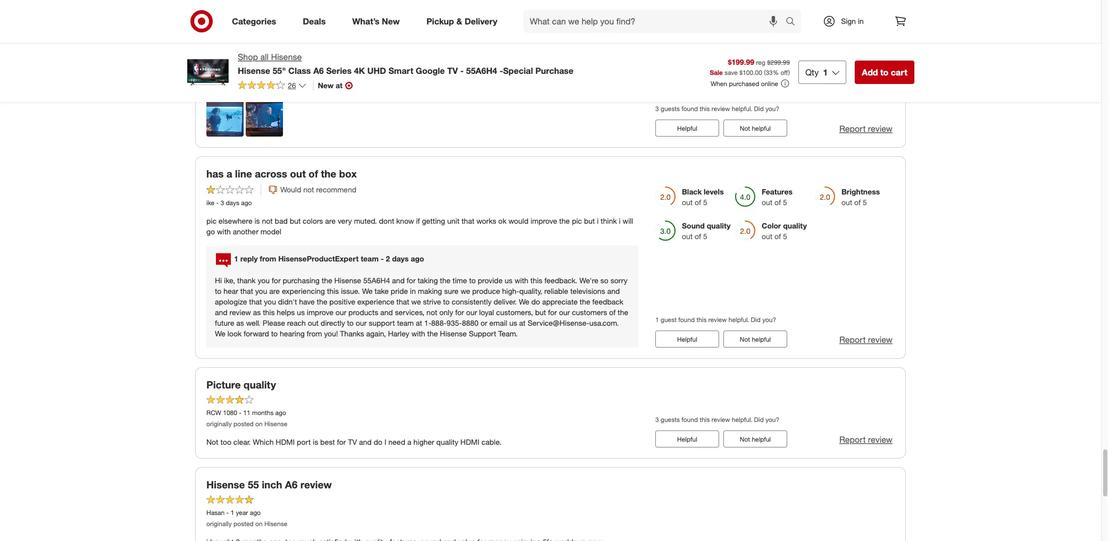 Task type: vqa. For each thing, say whether or not it's contained in the screenshot.
What can we help you find? suggestions appear below search field
yes



Task type: describe. For each thing, give the bounding box(es) containing it.
would recommend
[[281, 39, 344, 48]]

brightness for brightness
[[682, 41, 721, 51]]

that up well.
[[249, 298, 262, 307]]

not helpful for has a line across out of the box
[[740, 336, 771, 344]]

report for has a line across out of the box
[[840, 335, 866, 346]]

you? for great bang for the buck!
[[766, 105, 780, 113]]

- right ike
[[216, 199, 219, 207]]

not inside pic elsewhere is not bad but colors are very muted. dont know if getting unit that works ok would improve the pic but i think i will go with another model
[[262, 217, 273, 226]]

hisense up the 55"
[[271, 52, 302, 62]]

deliver.
[[494, 298, 517, 307]]

from inside tv was an upgrade from a 2016 e series 4k visio tv. dolby vision is great on the 4k apple tv paired with the 120 motion feature! also it's paired with a bose sound bar!
[[273, 71, 288, 80]]

and up pride
[[392, 277, 405, 286]]

$199.99 reg $299.99 sale save $ 100.00 ( 33 % off )
[[710, 57, 790, 76]]

would not recommend
[[281, 185, 357, 195]]

our down products
[[356, 319, 367, 328]]

0 vertical spatial you
[[258, 277, 270, 286]]

to up thanks
[[347, 319, 354, 328]]

with up quality,
[[515, 277, 529, 286]]

1 horizontal spatial is
[[313, 438, 318, 448]]

features out of 5
[[762, 188, 793, 208]]

helpful for has a line across out of the box
[[752, 336, 771, 344]]

2 vertical spatial did
[[755, 416, 764, 424]]

0 vertical spatial recommend
[[303, 39, 344, 48]]

was
[[218, 71, 231, 80]]

a left bose
[[274, 81, 278, 91]]

3 helpful button from the top
[[656, 431, 720, 448]]

color quality out of 5
[[762, 222, 807, 242]]

3 report review from the top
[[840, 435, 893, 446]]

feedback
[[593, 298, 624, 307]]

time
[[453, 277, 467, 286]]

- inside hasan - 1 year ago originally posted on hisense
[[227, 510, 229, 518]]

did for great bang for the buck!
[[755, 105, 764, 113]]

8880
[[462, 319, 479, 328]]

1 pic from the left
[[207, 217, 217, 226]]

would
[[509, 217, 529, 226]]

26
[[288, 81, 296, 90]]

our down consistently
[[466, 308, 477, 318]]

rcw
[[207, 409, 221, 417]]

support
[[369, 319, 395, 328]]

are inside pic elsewhere is not bad but colors are very muted. dont know if getting unit that works ok would improve the pic but i think i will go with another model
[[325, 217, 336, 226]]

future
[[215, 319, 234, 328]]

guest
[[661, 316, 677, 324]]

2 4k from the left
[[474, 71, 482, 80]]

1 i from the left
[[597, 217, 599, 226]]

3 helpful from the top
[[678, 436, 698, 444]]

2 hdmi from the left
[[461, 438, 480, 448]]

of inside 'brightness out of 5'
[[855, 198, 861, 208]]

helpful. for has a line across out of the box
[[729, 316, 750, 324]]

delivery
[[465, 16, 498, 26]]

off
[[781, 68, 789, 76]]

the down televisions
[[580, 298, 591, 307]]

55
[[248, 479, 259, 492]]

great bang for the buck!
[[207, 22, 324, 34]]

3 not helpful button from the top
[[724, 431, 788, 448]]

team inside hi ike, thank you for purchasing the hisense 55a6h4 and for taking the time to provide us with this feedback. we're so sorry to hear that you are experiencing this issue. we take pride in making sure we produce high-quality, reliable televisions and apologize that you didn't have the positive experience that we strive to consistently deliver. we do appreciate the feedback and review as this helps us improve our products and services, not only for our loyal customers, but for our customers of the future as well. please reach out directly to our support team at 1-888-935-8880 or email us at service@hisense-usa.com. we look forward to hearing from you! thanks again, harley with the hisense support team.
[[397, 319, 414, 328]]

thank
[[237, 277, 256, 286]]

is inside pic elsewhere is not bad but colors are very muted. dont know if getting unit that works ok would improve the pic but i think i will go with another model
[[255, 217, 260, 226]]

2 3 guests found this review helpful. did you? from the top
[[656, 416, 780, 424]]

1 reply from hisenseproductexpert team - 2 days ago
[[234, 254, 424, 264]]

120
[[566, 71, 578, 80]]

1 horizontal spatial paired
[[514, 71, 535, 80]]

feature!
[[605, 71, 631, 80]]

for up pride
[[407, 277, 416, 286]]

out inside sound quality out of 5
[[682, 232, 693, 242]]

5 for color quality out of 5
[[784, 232, 788, 242]]

55a6h4 inside 'shop all hisense hisense 55" class a6 series 4k uhd smart google tv - 55a6h4 -special purchase'
[[466, 65, 498, 76]]

bad
[[275, 217, 288, 226]]

1 vertical spatial we
[[519, 298, 530, 307]]

taking
[[418, 277, 438, 286]]

the down 1 reply from hisenseproductexpert team - 2 days ago
[[322, 277, 332, 286]]

please
[[263, 319, 285, 328]]

- left the tv
[[500, 65, 503, 76]]

1 vertical spatial from
[[260, 254, 276, 264]]

categories
[[232, 16, 276, 26]]

days for a
[[226, 199, 239, 207]]

0 vertical spatial not
[[303, 185, 314, 195]]

all
[[260, 52, 269, 62]]

a up 26
[[290, 71, 294, 80]]

out inside features out of 5
[[762, 198, 773, 208]]

months
[[252, 409, 274, 417]]

picture
[[207, 379, 241, 392]]

guest review image 1 of 2, zoom in image
[[207, 100, 244, 137]]

for up didn't at the bottom left of the page
[[272, 277, 281, 286]]

- left 2
[[381, 254, 384, 264]]

hisense down shop
[[238, 65, 270, 76]]

did for has a line across out of the box
[[751, 316, 761, 324]]

but inside hi ike, thank you for purchasing the hisense 55a6h4 and for taking the time to provide us with this feedback. we're so sorry to hear that you are experiencing this issue. we take pride in making sure we produce high-quality, reliable televisions and apologize that you didn't have the positive experience that we strive to consistently deliver. we do appreciate the feedback and review as this helps us improve our products and services, not only for our loyal customers, but for our customers of the future as well. please reach out directly to our support team at 1-888-935-8880 or email us at service@hisense-usa.com. we look forward to hearing from you! thanks again, harley with the hisense support team.
[[535, 308, 546, 318]]

found for has a line across out of the box
[[679, 316, 695, 324]]

3 report from the top
[[840, 435, 866, 446]]

to right time
[[469, 277, 476, 286]]

and down sorry
[[608, 287, 620, 297]]

0 horizontal spatial at
[[336, 81, 343, 90]]

our down appreciate
[[559, 308, 570, 318]]

1 vertical spatial we
[[412, 298, 421, 307]]

the up sure
[[440, 277, 451, 286]]

to inside button
[[881, 67, 889, 77]]

sure
[[444, 287, 459, 297]]

so
[[601, 277, 609, 286]]

report for great bang for the buck!
[[840, 124, 866, 135]]

of inside color quality out of 5
[[775, 232, 781, 242]]

$299.99
[[768, 58, 790, 66]]

out inside hi ike, thank you for purchasing the hisense 55a6h4 and for taking the time to provide us with this feedback. we're so sorry to hear that you are experiencing this issue. we take pride in making sure we produce high-quality, reliable televisions and apologize that you didn't have the positive experience that we strive to consistently deliver. we do appreciate the feedback and review as this helps us improve our products and services, not only for our loyal customers, but for our customers of the future as well. please reach out directly to our support team at 1-888-935-8880 or email us at service@hisense-usa.com. we look forward to hearing from you! thanks again, harley with the hisense support team.
[[308, 319, 319, 328]]

1 horizontal spatial at
[[416, 319, 422, 328]]

add
[[862, 67, 879, 77]]

- right the great on the top left
[[461, 65, 464, 76]]

tv inside 'shop all hisense hisense 55" class a6 series 4k uhd smart google tv - 55a6h4 -special purchase'
[[447, 65, 458, 76]]

of inside sound quality out of 5
[[695, 232, 702, 242]]

1-
[[425, 319, 432, 328]]

What can we help you find? suggestions appear below search field
[[524, 10, 789, 33]]

have
[[299, 298, 315, 307]]

ike,
[[224, 277, 235, 286]]

purchasing
[[283, 277, 320, 286]]

that inside pic elsewhere is not bad but colors are very muted. dont know if getting unit that works ok would improve the pic but i think i will go with another model
[[462, 217, 475, 226]]

save
[[725, 68, 738, 76]]

if
[[416, 217, 420, 226]]

buck!
[[297, 22, 324, 34]]

hisense inside hasan - 1 year ago originally posted on hisense
[[264, 521, 288, 529]]

reach
[[287, 319, 306, 328]]

line
[[235, 168, 252, 180]]

only
[[440, 308, 453, 318]]

you!
[[324, 330, 338, 339]]

didn't
[[278, 298, 297, 307]]

black levels out of 5
[[682, 188, 724, 208]]

1 horizontal spatial tv
[[348, 438, 357, 448]]

hisense left 55
[[207, 479, 245, 492]]

service@hisense-
[[528, 319, 590, 328]]

hasan
[[207, 510, 225, 518]]

bose
[[280, 81, 296, 91]]

the right have
[[317, 298, 328, 307]]

5 for black levels out of 5
[[704, 198, 708, 208]]

2
[[386, 254, 390, 264]]

also
[[207, 81, 221, 91]]

1 vertical spatial us
[[297, 308, 305, 318]]

days for bang
[[249, 53, 263, 61]]

1 horizontal spatial in
[[859, 17, 864, 26]]

helpful button for has a line across out of the box
[[656, 331, 720, 348]]

elsewhere
[[219, 217, 253, 226]]

and left i
[[359, 438, 372, 448]]

muted.
[[354, 217, 377, 226]]

would for the
[[281, 39, 301, 48]]

hisense up issue.
[[335, 277, 361, 286]]

hasan - 1 year ago originally posted on hisense
[[207, 510, 288, 529]]

i
[[385, 438, 387, 448]]

helpful. for great bang for the buck!
[[732, 105, 753, 113]]

products
[[349, 308, 379, 318]]

1 horizontal spatial we
[[461, 287, 470, 297]]

ike
[[207, 199, 215, 207]]

ike - 3 days ago
[[207, 199, 252, 207]]

originally inside rcw 1080 - 11 months ago originally posted on hisense
[[207, 421, 232, 429]]

pickup
[[427, 16, 454, 26]]

what's new
[[352, 16, 400, 26]]

quality right higher
[[437, 438, 459, 448]]

again,
[[366, 330, 386, 339]]

1 right qty
[[824, 67, 828, 77]]

for up service@hisense-
[[548, 308, 557, 318]]

2 vertical spatial us
[[510, 319, 517, 328]]

1 left reply
[[234, 254, 238, 264]]

helpful for great bang for the buck!
[[752, 125, 771, 133]]

colors
[[303, 217, 323, 226]]

ago for dragonn04 - 3 days ago
[[265, 53, 275, 61]]

2 horizontal spatial at
[[520, 319, 526, 328]]

3 report review button from the top
[[840, 435, 893, 447]]

guests for first not helpful button from the bottom
[[661, 416, 680, 424]]

for up 935-
[[455, 308, 464, 318]]

quality for sound quality out of 5
[[707, 222, 731, 231]]

with down 1-
[[412, 330, 425, 339]]

1 vertical spatial as
[[236, 319, 244, 328]]

model
[[261, 228, 282, 237]]

not inside hi ike, thank you for purchasing the hisense 55a6h4 and for taking the time to provide us with this feedback. we're so sorry to hear that you are experiencing this issue. we take pride in making sure we produce high-quality, reliable televisions and apologize that you didn't have the positive experience that we strive to consistently deliver. we do appreciate the feedback and review as this helps us improve our products and services, not only for our loyal customers, but for our customers of the future as well. please reach out directly to our support team at 1-888-935-8880 or email us at service@hisense-usa.com. we look forward to hearing from you! thanks again, harley with the hisense support team.
[[427, 308, 438, 318]]

a left line
[[227, 168, 232, 180]]

the down "feedback"
[[618, 308, 629, 318]]

well.
[[246, 319, 261, 328]]

pickup & delivery link
[[418, 10, 511, 33]]

found for great bang for the buck!
[[682, 105, 698, 113]]

1 vertical spatial paired
[[235, 81, 256, 91]]

tv inside tv was an upgrade from a 2016 e series 4k visio tv. dolby vision is great on the 4k apple tv paired with the 120 motion feature! also it's paired with a bose sound bar!
[[207, 71, 216, 80]]

features
[[762, 188, 793, 197]]

sale
[[710, 68, 723, 76]]

1 guest found this review helpful. did you?
[[656, 316, 777, 324]]

a right need
[[408, 438, 412, 448]]

sign
[[842, 17, 856, 26]]

online
[[762, 80, 779, 88]]

has a line across out of the box
[[207, 168, 357, 180]]

know
[[397, 217, 414, 226]]

1 vertical spatial do
[[374, 438, 383, 448]]

and up future at left bottom
[[215, 308, 228, 318]]

our down positive
[[336, 308, 347, 318]]

2 horizontal spatial days
[[392, 254, 409, 264]]

levels
[[704, 188, 724, 197]]

shop
[[238, 52, 258, 62]]



Task type: locate. For each thing, give the bounding box(es) containing it.
0 vertical spatial helpful
[[678, 125, 698, 133]]

0 vertical spatial days
[[249, 53, 263, 61]]

0 vertical spatial a6
[[313, 65, 324, 76]]

i left will
[[619, 217, 621, 226]]

not up model
[[262, 217, 273, 226]]

the left think
[[560, 217, 570, 226]]

report review button
[[840, 123, 893, 135], [840, 335, 893, 347], [840, 435, 893, 447]]

0 horizontal spatial improve
[[307, 308, 334, 318]]

1 hdmi from the left
[[276, 438, 295, 448]]

1 would from the top
[[281, 39, 301, 48]]

we're
[[580, 277, 599, 286]]

ago inside rcw 1080 - 11 months ago originally posted on hisense
[[275, 409, 286, 417]]

in inside hi ike, thank you for purchasing the hisense 55a6h4 and for taking the time to provide us with this feedback. we're so sorry to hear that you are experiencing this issue. we take pride in making sure we produce high-quality, reliable televisions and apologize that you didn't have the positive experience that we strive to consistently deliver. we do appreciate the feedback and review as this helps us improve our products and services, not only for our loyal customers, but for our customers of the future as well. please reach out directly to our support team at 1-888-935-8880 or email us at service@hisense-usa.com. we look forward to hearing from you! thanks again, harley with the hisense support team.
[[410, 287, 416, 297]]

for right best
[[337, 438, 346, 448]]

reg
[[757, 58, 766, 66]]

1 vertical spatial would
[[281, 185, 301, 195]]

1 vertical spatial new
[[318, 81, 334, 90]]

is inside tv was an upgrade from a 2016 e series 4k visio tv. dolby vision is great on the 4k apple tv paired with the 120 motion feature! also it's paired with a bose sound bar!
[[425, 71, 430, 80]]

- up an
[[240, 53, 242, 61]]

2 not helpful button from the top
[[724, 331, 788, 348]]

1 helpful from the top
[[678, 125, 698, 133]]

i left think
[[597, 217, 599, 226]]

we down future at left bottom
[[215, 330, 226, 339]]

at down the customers, at the left of the page
[[520, 319, 526, 328]]

hdmi left port
[[276, 438, 295, 448]]

hisense down inch
[[264, 521, 288, 529]]

tv right best
[[348, 438, 357, 448]]

1 horizontal spatial new
[[382, 16, 400, 26]]

pic up go
[[207, 217, 217, 226]]

sound
[[299, 81, 319, 91], [682, 222, 705, 231]]

1 guests from the top
[[661, 105, 680, 113]]

pic left think
[[572, 217, 582, 226]]

5 inside features out of 5
[[784, 198, 788, 208]]

1 horizontal spatial as
[[253, 308, 261, 318]]

1 horizontal spatial team
[[397, 319, 414, 328]]

in
[[859, 17, 864, 26], [410, 287, 416, 297]]

quality for color quality out of 5
[[784, 222, 807, 231]]

google
[[416, 65, 445, 76]]

55a6h4 inside hi ike, thank you for purchasing the hisense 55a6h4 and for taking the time to provide us with this feedback. we're so sorry to hear that you are experiencing this issue. we take pride in making sure we produce high-quality, reliable televisions and apologize that you didn't have the positive experience that we strive to consistently deliver. we do appreciate the feedback and review as this helps us improve our products and services, not only for our loyal customers, but for our customers of the future as well. please reach out directly to our support team at 1-888-935-8880 or email us at service@hisense-usa.com. we look forward to hearing from you! thanks again, harley with the hisense support team.
[[363, 277, 390, 286]]

1 vertical spatial improve
[[307, 308, 334, 318]]

posted inside rcw 1080 - 11 months ago originally posted on hisense
[[234, 421, 254, 429]]

and up support
[[381, 308, 393, 318]]

are up didn't at the bottom left of the page
[[269, 287, 280, 297]]

1 vertical spatial on
[[256, 421, 263, 429]]

5 inside color quality out of 5
[[784, 232, 788, 242]]

support
[[469, 330, 497, 339]]

the left 120
[[553, 71, 564, 80]]

3 not helpful from the top
[[740, 436, 771, 444]]

2 horizontal spatial tv
[[447, 65, 458, 76]]

rcw 1080 - 11 months ago originally posted on hisense
[[207, 409, 288, 429]]

2 vertical spatial not helpful button
[[724, 431, 788, 448]]

1 vertical spatial you
[[255, 287, 267, 297]]

of inside features out of 5
[[775, 198, 781, 208]]

0 vertical spatial would
[[281, 39, 301, 48]]

that down thank on the bottom left of page
[[240, 287, 253, 297]]

do inside hi ike, thank you for purchasing the hisense 55a6h4 and for taking the time to provide us with this feedback. we're so sorry to hear that you are experiencing this issue. we take pride in making sure we produce high-quality, reliable televisions and apologize that you didn't have the positive experience that we strive to consistently deliver. we do appreciate the feedback and review as this helps us improve our products and services, not only for our loyal customers, but for our customers of the future as well. please reach out directly to our support team at 1-888-935-8880 or email us at service@hisense-usa.com. we look forward to hearing from you! thanks again, harley with the hisense support team.
[[532, 298, 540, 307]]

new right what's
[[382, 16, 400, 26]]

us down the customers, at the left of the page
[[510, 319, 517, 328]]

thanks
[[340, 330, 364, 339]]

qty 1
[[806, 67, 828, 77]]

0 vertical spatial from
[[273, 71, 288, 80]]

1 left year
[[231, 510, 234, 518]]

found
[[682, 105, 698, 113], [679, 316, 695, 324], [682, 416, 698, 424]]

not helpful button for great bang for the buck!
[[724, 120, 788, 137]]

0 vertical spatial on
[[451, 71, 460, 80]]

black
[[682, 188, 702, 197]]

1 report from the top
[[840, 124, 866, 135]]

-
[[240, 53, 242, 61], [461, 65, 464, 76], [500, 65, 503, 76], [216, 199, 219, 207], [381, 254, 384, 264], [239, 409, 242, 417], [227, 510, 229, 518]]

quality,
[[520, 287, 543, 297]]

2 guests from the top
[[661, 416, 680, 424]]

0 horizontal spatial 4k
[[343, 71, 351, 80]]

ago for ike - 3 days ago
[[241, 199, 252, 207]]

experiencing
[[282, 287, 325, 297]]

1 vertical spatial 55a6h4
[[363, 277, 390, 286]]

quality
[[707, 222, 731, 231], [784, 222, 807, 231], [244, 379, 276, 392], [437, 438, 459, 448]]

0 vertical spatial you?
[[766, 105, 780, 113]]

review inside hi ike, thank you for purchasing the hisense 55a6h4 and for taking the time to provide us with this feedback. we're so sorry to hear that you are experiencing this issue. we take pride in making sure we produce high-quality, reliable televisions and apologize that you didn't have the positive experience that we strive to consistently deliver. we do appreciate the feedback and review as this helps us improve our products and services, not only for our loyal customers, but for our customers of the future as well. please reach out directly to our support team at 1-888-935-8880 or email us at service@hisense-usa.com. we look forward to hearing from you! thanks again, harley with the hisense support team.
[[230, 308, 251, 318]]

0 vertical spatial are
[[325, 217, 336, 226]]

guests for not helpful button related to great bang for the buck!
[[661, 105, 680, 113]]

the down 1-
[[428, 330, 438, 339]]

to right add
[[881, 67, 889, 77]]

to down hi
[[215, 287, 222, 297]]

0 vertical spatial helpful button
[[656, 120, 720, 137]]

0 vertical spatial helpful
[[752, 125, 771, 133]]

in right the sign
[[859, 17, 864, 26]]

1 horizontal spatial i
[[619, 217, 621, 226]]

0 horizontal spatial we
[[215, 330, 226, 339]]

quality down black levels out of 5
[[707, 222, 731, 231]]

sound quality out of 5
[[682, 222, 731, 242]]

take
[[375, 287, 389, 297]]

1 vertical spatial helpful
[[678, 336, 698, 344]]

think
[[601, 217, 617, 226]]

0 vertical spatial as
[[253, 308, 261, 318]]

2 would from the top
[[281, 185, 301, 195]]

you? for has a line across out of the box
[[763, 316, 777, 324]]

improve right would
[[531, 217, 558, 226]]

not down "has a line across out of the box"
[[303, 185, 314, 195]]

1 vertical spatial did
[[751, 316, 761, 324]]

but left think
[[584, 217, 595, 226]]

5 inside sound quality out of 5
[[704, 232, 708, 242]]

is right port
[[313, 438, 318, 448]]

image of hisense 55" class a6 series 4k uhd smart google tv - 55a6h4 -special purchase image
[[187, 51, 229, 94]]

on inside rcw 1080 - 11 months ago originally posted on hisense
[[256, 421, 263, 429]]

- inside rcw 1080 - 11 months ago originally posted on hisense
[[239, 409, 242, 417]]

not for first not helpful button from the bottom
[[740, 436, 751, 444]]

team.
[[499, 330, 518, 339]]

1 horizontal spatial 4k
[[474, 71, 482, 80]]

2 report from the top
[[840, 335, 866, 346]]

helpful for has a line across out of the box
[[678, 336, 698, 344]]

0 horizontal spatial we
[[412, 298, 421, 307]]

2 horizontal spatial but
[[584, 217, 595, 226]]

report review for has a line across out of the box
[[840, 335, 893, 346]]

tv right google
[[447, 65, 458, 76]]

from inside hi ike, thank you for purchasing the hisense 55a6h4 and for taking the time to provide us with this feedback. we're so sorry to hear that you are experiencing this issue. we take pride in making sure we produce high-quality, reliable televisions and apologize that you didn't have the positive experience that we strive to consistently deliver. we do appreciate the feedback and review as this helps us improve our products and services, not only for our loyal customers, but for our customers of the future as well. please reach out directly to our support team at 1-888-935-8880 or email us at service@hisense-usa.com. we look forward to hearing from you! thanks again, harley with the hisense support team.
[[307, 330, 322, 339]]

0 vertical spatial 3 guests found this review helpful. did you?
[[656, 105, 780, 113]]

1 vertical spatial report review
[[840, 335, 893, 346]]

report review for great bang for the buck!
[[840, 124, 893, 135]]

1 horizontal spatial days
[[249, 53, 263, 61]]

new down "series"
[[318, 81, 334, 90]]

not for not helpful button corresponding to has a line across out of the box
[[740, 336, 751, 344]]

1 vertical spatial recommend
[[316, 185, 357, 195]]

1 horizontal spatial brightness
[[842, 188, 880, 197]]

hisense down months
[[264, 421, 288, 429]]

did
[[755, 105, 764, 113], [751, 316, 761, 324], [755, 416, 764, 424]]

1 vertical spatial not
[[262, 217, 273, 226]]

it's
[[223, 81, 233, 91]]

posted inside hasan - 1 year ago originally posted on hisense
[[234, 521, 254, 529]]

high-
[[502, 287, 520, 297]]

2 posted from the top
[[234, 521, 254, 529]]

2 vertical spatial from
[[307, 330, 322, 339]]

with
[[537, 71, 551, 80], [258, 81, 272, 91], [217, 228, 231, 237], [515, 277, 529, 286], [412, 330, 425, 339]]

1 helpful button from the top
[[656, 120, 720, 137]]

out inside 'brightness out of 5'
[[842, 198, 853, 208]]

are inside hi ike, thank you for purchasing the hisense 55a6h4 and for taking the time to provide us with this feedback. we're so sorry to hear that you are experiencing this issue. we take pride in making sure we produce high-quality, reliable televisions and apologize that you didn't have the positive experience that we strive to consistently deliver. we do appreciate the feedback and review as this helps us improve our products and services, not only for our loyal customers, but for our customers of the future as well. please reach out directly to our support team at 1-888-935-8880 or email us at service@hisense-usa.com. we look forward to hearing from you! thanks again, harley with the hisense support team.
[[269, 287, 280, 297]]

out inside black levels out of 5
[[682, 198, 693, 208]]

in right pride
[[410, 287, 416, 297]]

1 vertical spatial 3 guests found this review helpful. did you?
[[656, 416, 780, 424]]

0 vertical spatial not helpful
[[740, 125, 771, 133]]

not
[[303, 185, 314, 195], [262, 217, 273, 226], [427, 308, 438, 318]]

the left buck! at the left of the page
[[279, 22, 295, 34]]

pic elsewhere is not bad but colors are very muted. dont know if getting unit that works ok would improve the pic but i think i will go with another model
[[207, 217, 634, 237]]

of
[[309, 168, 318, 180], [695, 198, 702, 208], [775, 198, 781, 208], [855, 198, 861, 208], [695, 232, 702, 242], [775, 232, 781, 242], [610, 308, 616, 318]]

0 vertical spatial 55a6h4
[[466, 65, 498, 76]]

as up look
[[236, 319, 244, 328]]

from left you!
[[307, 330, 322, 339]]

with inside pic elsewhere is not bad but colors are very muted. dont know if getting unit that works ok would improve the pic but i think i will go with another model
[[217, 228, 231, 237]]

from up bose
[[273, 71, 288, 80]]

positive
[[330, 298, 355, 307]]

strive
[[423, 298, 441, 307]]

too
[[221, 438, 232, 448]]

quality inside sound quality out of 5
[[707, 222, 731, 231]]

originally inside hasan - 1 year ago originally posted on hisense
[[207, 521, 232, 529]]

1 not helpful from the top
[[740, 125, 771, 133]]

0 horizontal spatial hdmi
[[276, 438, 295, 448]]

hdmi
[[276, 438, 295, 448], [461, 438, 480, 448]]

1 vertical spatial guests
[[661, 416, 680, 424]]

4k left 4k
[[343, 71, 351, 80]]

2 horizontal spatial we
[[519, 298, 530, 307]]

for right 'bang'
[[263, 22, 276, 34]]

apologize
[[215, 298, 247, 307]]

1 vertical spatial are
[[269, 287, 280, 297]]

new at
[[318, 81, 343, 90]]

brightness out of 5
[[842, 188, 880, 208]]

- right hasan
[[227, 510, 229, 518]]

1 4k from the left
[[343, 71, 351, 80]]

a6 right inch
[[285, 479, 298, 492]]

that down pride
[[397, 298, 410, 307]]

year
[[236, 510, 248, 518]]

2 report review from the top
[[840, 335, 893, 346]]

0 vertical spatial do
[[532, 298, 540, 307]]

class
[[289, 65, 311, 76]]

1 horizontal spatial hdmi
[[461, 438, 480, 448]]

a6 inside 'shop all hisense hisense 55" class a6 series 4k uhd smart google tv - 55a6h4 -special purchase'
[[313, 65, 324, 76]]

4k left apple
[[474, 71, 482, 80]]

1 not helpful button from the top
[[724, 120, 788, 137]]

0 vertical spatial us
[[505, 277, 513, 286]]

5 inside black levels out of 5
[[704, 198, 708, 208]]

the up would not recommend
[[321, 168, 336, 180]]

1 report review from the top
[[840, 124, 893, 135]]

upgrade
[[243, 71, 271, 80]]

tv was an upgrade from a 2016 e series 4k visio tv. dolby vision is great on the 4k apple tv paired with the 120 motion feature! also it's paired with a bose sound bar!
[[207, 71, 631, 91]]

pickup & delivery
[[427, 16, 498, 26]]

ago inside hasan - 1 year ago originally posted on hisense
[[250, 510, 261, 518]]

with right special
[[537, 71, 551, 80]]

sorry
[[611, 277, 628, 286]]

out inside color quality out of 5
[[762, 232, 773, 242]]

us up high-
[[505, 277, 513, 286]]

to
[[881, 67, 889, 77], [469, 277, 476, 286], [215, 287, 222, 297], [443, 298, 450, 307], [347, 319, 354, 328], [271, 330, 278, 339]]

when purchased online
[[711, 80, 779, 88]]

would for across
[[281, 185, 301, 195]]

we up services,
[[412, 298, 421, 307]]

1 horizontal spatial a6
[[313, 65, 324, 76]]

55"
[[273, 65, 286, 76]]

days up elsewhere
[[226, 199, 239, 207]]

search
[[781, 17, 807, 27]]

sound inside sound quality out of 5
[[682, 222, 705, 231]]

quality for picture quality
[[244, 379, 276, 392]]

1 vertical spatial posted
[[234, 521, 254, 529]]

report review button for has a line across out of the box
[[840, 335, 893, 347]]

higher
[[414, 438, 435, 448]]

1 vertical spatial days
[[226, 199, 239, 207]]

ago right months
[[275, 409, 286, 417]]

purchase
[[536, 65, 574, 76]]

look
[[228, 330, 242, 339]]

935-
[[447, 319, 462, 328]]

as up well.
[[253, 308, 261, 318]]

1 report review button from the top
[[840, 123, 893, 135]]

2 i from the left
[[619, 217, 621, 226]]

(
[[764, 68, 766, 76]]

1 vertical spatial helpful
[[752, 336, 771, 344]]

1 posted from the top
[[234, 421, 254, 429]]

0 horizontal spatial tv
[[207, 71, 216, 80]]

1 vertical spatial in
[[410, 287, 416, 297]]

1 horizontal spatial we
[[362, 287, 373, 297]]

ago up elsewhere
[[241, 199, 252, 207]]

helpful for great bang for the buck!
[[678, 125, 698, 133]]

on inside tv was an upgrade from a 2016 e series 4k visio tv. dolby vision is great on the 4k apple tv paired with the 120 motion feature! also it's paired with a bose sound bar!
[[451, 71, 460, 80]]

2 vertical spatial you
[[264, 298, 276, 307]]

2 helpful from the top
[[678, 336, 698, 344]]

team left 2
[[361, 254, 379, 264]]

quality up months
[[244, 379, 276, 392]]

bar!
[[321, 81, 334, 91]]

1 vertical spatial helpful button
[[656, 331, 720, 348]]

2 vertical spatial you?
[[766, 416, 780, 424]]

ago up taking
[[411, 254, 424, 264]]

ago
[[265, 53, 275, 61], [241, 199, 252, 207], [411, 254, 424, 264], [275, 409, 286, 417], [250, 510, 261, 518]]

$
[[740, 68, 743, 76]]

the right the great on the top left
[[462, 71, 472, 80]]

what's
[[352, 16, 380, 26]]

1 originally from the top
[[207, 421, 232, 429]]

deals link
[[294, 10, 339, 33]]

are left very
[[325, 217, 336, 226]]

0 horizontal spatial new
[[318, 81, 334, 90]]

will
[[623, 217, 634, 226]]

ago for hasan - 1 year ago originally posted on hisense
[[250, 510, 261, 518]]

0 vertical spatial originally
[[207, 421, 232, 429]]

1 vertical spatial is
[[255, 217, 260, 226]]

33
[[766, 68, 773, 76]]

you down thank on the bottom left of page
[[255, 287, 267, 297]]

hisense down 935-
[[440, 330, 467, 339]]

2 vertical spatial on
[[256, 521, 263, 529]]

2 vertical spatial report
[[840, 435, 866, 446]]

0 vertical spatial is
[[425, 71, 430, 80]]

at left 1-
[[416, 319, 422, 328]]

are
[[325, 217, 336, 226], [269, 287, 280, 297]]

0 horizontal spatial do
[[374, 438, 383, 448]]

0 vertical spatial new
[[382, 16, 400, 26]]

dont
[[379, 217, 394, 226]]

11
[[243, 409, 251, 417]]

originally down rcw
[[207, 421, 232, 429]]

0 vertical spatial improve
[[531, 217, 558, 226]]

need
[[389, 438, 406, 448]]

improve up directly
[[307, 308, 334, 318]]

1 vertical spatial helpful.
[[729, 316, 750, 324]]

0 horizontal spatial but
[[290, 217, 301, 226]]

paired down an
[[235, 81, 256, 91]]

2 not helpful from the top
[[740, 336, 771, 344]]

2 report review button from the top
[[840, 335, 893, 347]]

2 vertical spatial report review button
[[840, 435, 893, 447]]

tv
[[506, 71, 512, 80]]

you
[[258, 277, 270, 286], [255, 287, 267, 297], [264, 298, 276, 307]]

not helpful for great bang for the buck!
[[740, 125, 771, 133]]

quality inside color quality out of 5
[[784, 222, 807, 231]]

1 3 guests found this review helpful. did you? from the top
[[656, 105, 780, 113]]

2 vertical spatial days
[[392, 254, 409, 264]]

%
[[773, 68, 779, 76]]

port
[[297, 438, 311, 448]]

helpful button for great bang for the buck!
[[656, 120, 720, 137]]

0 horizontal spatial team
[[361, 254, 379, 264]]

with right go
[[217, 228, 231, 237]]

1 horizontal spatial 55a6h4
[[466, 65, 498, 76]]

brightness for brightness out of 5
[[842, 188, 880, 197]]

hisense 55 inch a6 review
[[207, 479, 332, 492]]

2 pic from the left
[[572, 217, 582, 226]]

report
[[840, 124, 866, 135], [840, 335, 866, 346], [840, 435, 866, 446]]

1 vertical spatial originally
[[207, 521, 232, 529]]

to down please
[[271, 330, 278, 339]]

hisense inside rcw 1080 - 11 months ago originally posted on hisense
[[264, 421, 288, 429]]

categories link
[[223, 10, 290, 33]]

from right reply
[[260, 254, 276, 264]]

1 left guest
[[656, 316, 659, 324]]

1 horizontal spatial do
[[532, 298, 540, 307]]

1 helpful from the top
[[752, 125, 771, 133]]

0 vertical spatial not helpful button
[[724, 120, 788, 137]]

0 vertical spatial we
[[461, 287, 470, 297]]

1 horizontal spatial sound
[[682, 222, 705, 231]]

do down quality,
[[532, 298, 540, 307]]

to up only
[[443, 298, 450, 307]]

2 helpful button from the top
[[656, 331, 720, 348]]

that right unit
[[462, 217, 475, 226]]

picture quality
[[207, 379, 276, 392]]

1 inside hasan - 1 year ago originally posted on hisense
[[231, 510, 234, 518]]

go
[[207, 228, 215, 237]]

what's new link
[[343, 10, 413, 33]]

0 vertical spatial paired
[[514, 71, 535, 80]]

is up 'another'
[[255, 217, 260, 226]]

with down upgrade
[[258, 81, 272, 91]]

1 vertical spatial found
[[679, 316, 695, 324]]

1 vertical spatial report
[[840, 335, 866, 346]]

improve inside hi ike, thank you for purchasing the hisense 55a6h4 and for taking the time to provide us with this feedback. we're so sorry to hear that you are experiencing this issue. we take pride in making sure we produce high-quality, reliable televisions and apologize that you didn't have the positive experience that we strive to consistently deliver. we do appreciate the feedback and review as this helps us improve our products and services, not only for our loyal customers, but for our customers of the future as well. please reach out directly to our support team at 1-888-935-8880 or email us at service@hisense-usa.com. we look forward to hearing from you! thanks again, harley with the hisense support team.
[[307, 308, 334, 318]]

we up experience at the bottom left
[[362, 287, 373, 297]]

2 vertical spatial helpful.
[[732, 416, 753, 424]]

0 horizontal spatial i
[[597, 217, 599, 226]]

2 originally from the top
[[207, 521, 232, 529]]

apple
[[484, 71, 504, 80]]

5 inside 'brightness out of 5'
[[863, 198, 868, 208]]

on down months
[[256, 421, 263, 429]]

getting
[[422, 217, 445, 226]]

unit
[[447, 217, 460, 226]]

5 for sound quality out of 5
[[704, 232, 708, 242]]

days right 2
[[392, 254, 409, 264]]

- left 11
[[239, 409, 242, 417]]

1 vertical spatial brightness
[[842, 188, 880, 197]]

would down "has a line across out of the box"
[[281, 185, 301, 195]]

3 helpful from the top
[[752, 436, 771, 444]]

0 vertical spatial team
[[361, 254, 379, 264]]

series
[[321, 71, 341, 80]]

on inside hasan - 1 year ago originally posted on hisense
[[256, 521, 263, 529]]

for
[[263, 22, 276, 34], [272, 277, 281, 286], [407, 277, 416, 286], [455, 308, 464, 318], [548, 308, 557, 318], [337, 438, 346, 448]]

0 horizontal spatial a6
[[285, 479, 298, 492]]

the inside pic elsewhere is not bad but colors are very muted. dont know if getting unit that works ok would improve the pic but i think i will go with another model
[[560, 217, 570, 226]]

improve inside pic elsewhere is not bad but colors are very muted. dont know if getting unit that works ok would improve the pic but i think i will go with another model
[[531, 217, 558, 226]]

1 horizontal spatial pic
[[572, 217, 582, 226]]

not down strive
[[427, 308, 438, 318]]

guest review image 2 of 2, zoom in image
[[246, 100, 283, 137]]

box
[[339, 168, 357, 180]]

not for not helpful button related to great bang for the buck!
[[740, 125, 751, 133]]

report review button for great bang for the buck!
[[840, 123, 893, 135]]

of inside black levels out of 5
[[695, 198, 702, 208]]

ago up the 55"
[[265, 53, 275, 61]]

sign in link
[[814, 10, 881, 33]]

2 helpful from the top
[[752, 336, 771, 344]]

1 horizontal spatial but
[[535, 308, 546, 318]]

of inside hi ike, thank you for purchasing the hisense 55a6h4 and for taking the time to provide us with this feedback. we're so sorry to hear that you are experiencing this issue. we take pride in making sure we produce high-quality, reliable televisions and apologize that you didn't have the positive experience that we strive to consistently deliver. we do appreciate the feedback and review as this helps us improve our products and services, not only for our loyal customers, but for our customers of the future as well. please reach out directly to our support team at 1-888-935-8880 or email us at service@hisense-usa.com. we look forward to hearing from you! thanks again, harley with the hisense support team.
[[610, 308, 616, 318]]

would down buck! at the left of the page
[[281, 39, 301, 48]]

paired right the tv
[[514, 71, 535, 80]]

guests
[[661, 105, 680, 113], [661, 416, 680, 424]]

a6
[[313, 65, 324, 76], [285, 479, 298, 492]]

issue.
[[341, 287, 360, 297]]

1 vertical spatial sound
[[682, 222, 705, 231]]

dragonn04 - 3 days ago
[[207, 53, 275, 61]]

sound inside tv was an upgrade from a 2016 e series 4k visio tv. dolby vision is great on the 4k apple tv paired with the 120 motion feature! also it's paired with a bose sound bar!
[[299, 81, 319, 91]]

not helpful button for has a line across out of the box
[[724, 331, 788, 348]]

posted down year
[[234, 521, 254, 529]]

2 vertical spatial found
[[682, 416, 698, 424]]



